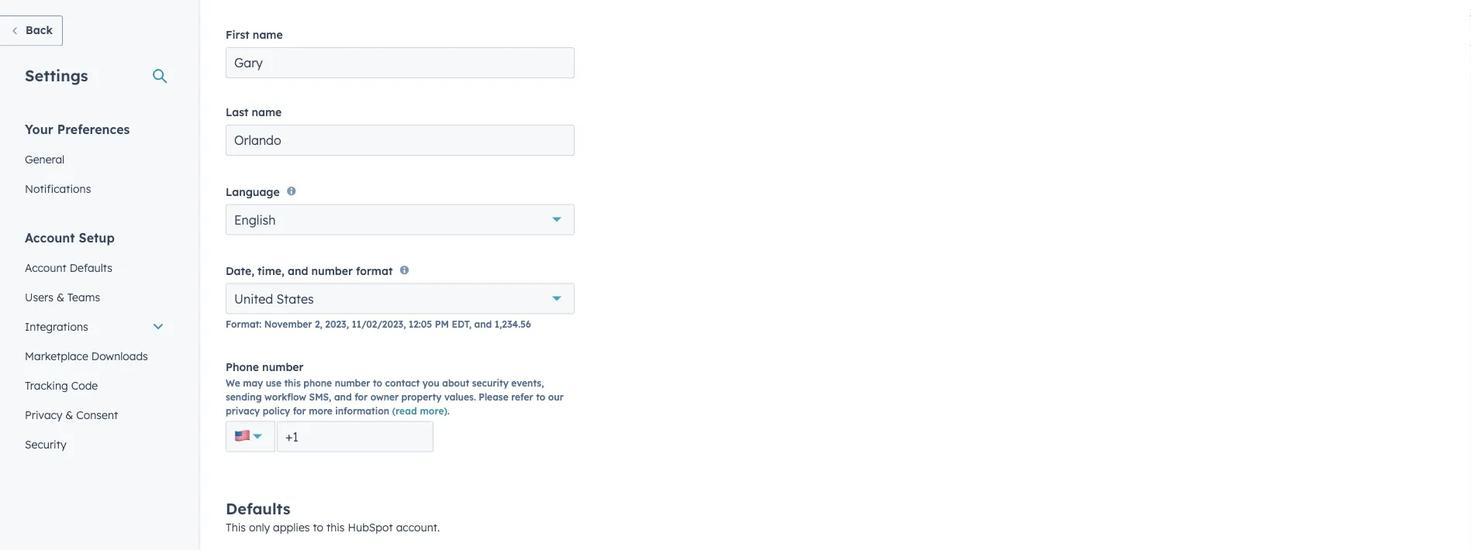 Task type: vqa. For each thing, say whether or not it's contained in the screenshot.
Search HubSpot search box
no



Task type: locate. For each thing, give the bounding box(es) containing it.
name
[[253, 28, 283, 41], [252, 105, 282, 119]]

& inside the "users & teams" 'link'
[[57, 290, 64, 304]]

account defaults
[[25, 261, 112, 275]]

to left our
[[536, 392, 545, 403]]

format : november 2, 2023 , 11/02/2023 , 12:05 pm edt , and 1,234.56
[[226, 319, 531, 331]]

name for last name
[[252, 105, 282, 119]]

for down workflow
[[293, 406, 306, 417]]

owner
[[370, 392, 399, 403]]

we may use this phone number to contact you about security events, sending workflow sms, and for owner property values. please refer to our privacy policy for more information
[[226, 378, 564, 417]]

format
[[226, 319, 259, 331]]

information
[[335, 406, 389, 417]]

name right first
[[253, 28, 283, 41]]

2 vertical spatial number
[[335, 378, 370, 389]]

notifications
[[25, 182, 91, 195]]

0 horizontal spatial ,
[[346, 319, 349, 331]]

(read more) .
[[392, 406, 450, 417]]

and inside we may use this phone number to contact you about security events, sending workflow sms, and for owner property values. please refer to our privacy policy for more information
[[334, 392, 352, 403]]

your preferences
[[25, 121, 130, 137]]

account setup
[[25, 230, 115, 245]]

1 , from the left
[[346, 319, 349, 331]]

date,
[[226, 264, 254, 278]]

2 horizontal spatial and
[[474, 319, 492, 331]]

0 vertical spatial name
[[253, 28, 283, 41]]

integrations
[[25, 320, 88, 333]]

this up workflow
[[284, 378, 301, 389]]

for up "information"
[[355, 392, 368, 403]]

and right edt
[[474, 319, 492, 331]]

None telephone field
[[277, 422, 434, 453]]

defaults this only applies to this hubspot account.
[[226, 499, 440, 534]]

1 vertical spatial this
[[326, 521, 345, 534]]

11/02/2023
[[352, 319, 403, 331]]

privacy & consent
[[25, 408, 118, 422]]

, right 2,
[[346, 319, 349, 331]]

account up account defaults
[[25, 230, 75, 245]]

:
[[259, 319, 261, 331]]

1 horizontal spatial ,
[[403, 319, 406, 331]]

1 horizontal spatial for
[[355, 392, 368, 403]]

security
[[472, 378, 509, 389]]

1 horizontal spatial defaults
[[226, 499, 291, 519]]

& right users
[[57, 290, 64, 304]]

, left 12:05
[[403, 319, 406, 331]]

users & teams link
[[16, 283, 174, 312]]

account setup element
[[16, 229, 174, 459]]

setup
[[79, 230, 115, 245]]

3 , from the left
[[469, 319, 472, 331]]

number left format
[[311, 264, 353, 278]]

1 vertical spatial and
[[474, 319, 492, 331]]

this left hubspot
[[326, 521, 345, 534]]

0 horizontal spatial this
[[284, 378, 301, 389]]

edt
[[452, 319, 469, 331]]

1 horizontal spatial this
[[326, 521, 345, 534]]

defaults
[[70, 261, 112, 275], [226, 499, 291, 519]]

2 account from the top
[[25, 261, 67, 275]]

name right last
[[252, 105, 282, 119]]

account up users
[[25, 261, 67, 275]]

,
[[346, 319, 349, 331], [403, 319, 406, 331], [469, 319, 472, 331]]

0 horizontal spatial defaults
[[70, 261, 112, 275]]

1 vertical spatial to
[[536, 392, 545, 403]]

downloads
[[91, 349, 148, 363]]

2 vertical spatial to
[[313, 521, 323, 534]]

0 horizontal spatial for
[[293, 406, 306, 417]]

you
[[422, 378, 439, 389]]

to up owner
[[373, 378, 382, 389]]

1 vertical spatial defaults
[[226, 499, 291, 519]]

0 vertical spatial &
[[57, 290, 64, 304]]

we
[[226, 378, 240, 389]]

name for first name
[[253, 28, 283, 41]]

& right privacy
[[65, 408, 73, 422]]

0 vertical spatial to
[[373, 378, 382, 389]]

more
[[309, 406, 332, 417]]

number
[[311, 264, 353, 278], [262, 360, 304, 374], [335, 378, 370, 389]]

, right pm
[[469, 319, 472, 331]]

security link
[[16, 430, 174, 459]]

defaults up only
[[226, 499, 291, 519]]

privacy
[[226, 406, 260, 417]]

2 , from the left
[[403, 319, 406, 331]]

to
[[373, 378, 382, 389], [536, 392, 545, 403], [313, 521, 323, 534]]

0 vertical spatial account
[[25, 230, 75, 245]]

🇺🇸 button
[[226, 422, 275, 453]]

defaults inside account setup "element"
[[70, 261, 112, 275]]

settings
[[25, 66, 88, 85]]

more)
[[420, 406, 447, 417]]

and
[[288, 264, 308, 278], [474, 319, 492, 331], [334, 392, 352, 403]]

policy
[[263, 406, 290, 417]]

0 vertical spatial defaults
[[70, 261, 112, 275]]

& inside privacy & consent 'link'
[[65, 408, 73, 422]]

1 vertical spatial for
[[293, 406, 306, 417]]

number up "information"
[[335, 378, 370, 389]]

about
[[442, 378, 469, 389]]

1 vertical spatial name
[[252, 105, 282, 119]]

marketplace downloads
[[25, 349, 148, 363]]

marketplace downloads link
[[16, 342, 174, 371]]

&
[[57, 290, 64, 304], [65, 408, 73, 422]]

united states button
[[226, 284, 575, 315]]

defaults up the "users & teams" 'link'
[[70, 261, 112, 275]]

1 vertical spatial &
[[65, 408, 73, 422]]

0 vertical spatial for
[[355, 392, 368, 403]]

0 horizontal spatial and
[[288, 264, 308, 278]]

language
[[226, 185, 280, 198]]

contact
[[385, 378, 420, 389]]

account
[[25, 230, 75, 245], [25, 261, 67, 275]]

tracking code
[[25, 379, 98, 392]]

0 horizontal spatial to
[[313, 521, 323, 534]]

account defaults link
[[16, 253, 174, 283]]

1 horizontal spatial and
[[334, 392, 352, 403]]

phone
[[226, 360, 259, 374]]

1 horizontal spatial &
[[65, 408, 73, 422]]

and right time,
[[288, 264, 308, 278]]

to right applies
[[313, 521, 323, 534]]

and right sms,
[[334, 392, 352, 403]]

your preferences element
[[16, 121, 174, 204]]

phone number
[[226, 360, 304, 374]]

number inside we may use this phone number to contact you about security events, sending workflow sms, and for owner property values. please refer to our privacy policy for more information
[[335, 378, 370, 389]]

2 vertical spatial and
[[334, 392, 352, 403]]

1 account from the top
[[25, 230, 75, 245]]

for
[[355, 392, 368, 403], [293, 406, 306, 417]]

0 vertical spatial this
[[284, 378, 301, 389]]

account for account setup
[[25, 230, 75, 245]]

.
[[447, 406, 450, 417]]

property
[[401, 392, 442, 403]]

number up use
[[262, 360, 304, 374]]

united states
[[234, 291, 314, 307]]

1 vertical spatial account
[[25, 261, 67, 275]]

2 horizontal spatial ,
[[469, 319, 472, 331]]

0 horizontal spatial &
[[57, 290, 64, 304]]

account for account defaults
[[25, 261, 67, 275]]

(read
[[392, 406, 417, 417]]

1 horizontal spatial to
[[373, 378, 382, 389]]

tracking code link
[[16, 371, 174, 401]]

hubspot
[[348, 521, 393, 534]]

general link
[[16, 145, 174, 174]]

only
[[249, 521, 270, 534]]

back link
[[0, 16, 63, 46]]

2 horizontal spatial to
[[536, 392, 545, 403]]

0 vertical spatial and
[[288, 264, 308, 278]]



Task type: describe. For each thing, give the bounding box(es) containing it.
1,234.56
[[495, 319, 531, 331]]

your
[[25, 121, 53, 137]]

format
[[356, 264, 393, 278]]

english
[[234, 212, 276, 227]]

notifications link
[[16, 174, 174, 204]]

2,
[[315, 319, 322, 331]]

tracking
[[25, 379, 68, 392]]

1 vertical spatial number
[[262, 360, 304, 374]]

time,
[[258, 264, 284, 278]]

account.
[[396, 521, 440, 534]]

& for users
[[57, 290, 64, 304]]

teams
[[67, 290, 100, 304]]

users
[[25, 290, 53, 304]]

privacy & consent link
[[16, 401, 174, 430]]

first name
[[226, 28, 283, 41]]

english button
[[226, 204, 575, 235]]

workflow
[[265, 392, 306, 403]]

0 vertical spatial number
[[311, 264, 353, 278]]

may
[[243, 378, 263, 389]]

2023
[[325, 319, 346, 331]]

this inside defaults this only applies to this hubspot account.
[[326, 521, 345, 534]]

to inside defaults this only applies to this hubspot account.
[[313, 521, 323, 534]]

sms,
[[309, 392, 331, 403]]

november
[[264, 319, 312, 331]]

last name
[[226, 105, 282, 119]]

our
[[548, 392, 564, 403]]

phone number element
[[226, 422, 575, 453]]

events,
[[511, 378, 544, 389]]

First name text field
[[226, 47, 575, 78]]

applies
[[273, 521, 310, 534]]

& for privacy
[[65, 408, 73, 422]]

(read more) link
[[392, 406, 447, 417]]

defaults inside defaults this only applies to this hubspot account.
[[226, 499, 291, 519]]

consent
[[76, 408, 118, 422]]

integrations button
[[16, 312, 174, 342]]

date, time, and number format
[[226, 264, 393, 278]]

please
[[479, 392, 509, 403]]

use
[[266, 378, 281, 389]]

Last name text field
[[226, 125, 575, 156]]

🇺🇸
[[234, 426, 250, 446]]

values.
[[444, 392, 476, 403]]

security
[[25, 438, 66, 451]]

general
[[25, 152, 65, 166]]

states
[[277, 291, 314, 307]]

this
[[226, 521, 246, 534]]

this inside we may use this phone number to contact you about security events, sending workflow sms, and for owner property values. please refer to our privacy policy for more information
[[284, 378, 301, 389]]

refer
[[511, 392, 533, 403]]

sending
[[226, 392, 262, 403]]

code
[[71, 379, 98, 392]]

last
[[226, 105, 248, 119]]

12:05
[[409, 319, 432, 331]]

pm
[[435, 319, 449, 331]]

marketplace
[[25, 349, 88, 363]]

privacy
[[25, 408, 62, 422]]

first
[[226, 28, 250, 41]]

users & teams
[[25, 290, 100, 304]]

phone
[[303, 378, 332, 389]]

united
[[234, 291, 273, 307]]

back
[[26, 23, 53, 37]]

preferences
[[57, 121, 130, 137]]



